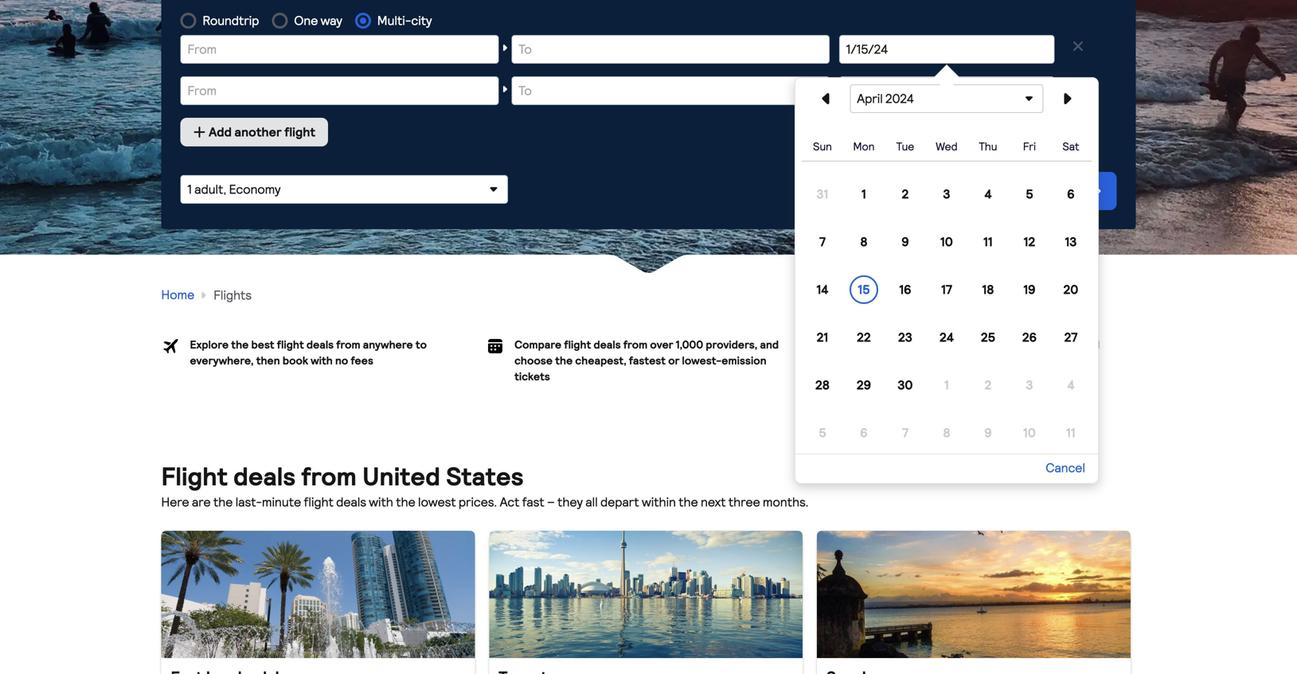 Task type: vqa. For each thing, say whether or not it's contained in the screenshot.


Task type: locate. For each thing, give the bounding box(es) containing it.
1 vertical spatial 10
[[1024, 426, 1036, 441]]

flight up cheapest,
[[564, 338, 591, 352]]

0 horizontal spatial 2
[[902, 187, 909, 202]]

5 button
[[1016, 180, 1044, 209], [808, 419, 837, 448]]

0 horizontal spatial 11 button
[[974, 228, 1003, 256]]

8 button down the alerts
[[933, 419, 961, 448]]

1 vertical spatial 2
[[985, 378, 992, 393]]

month
[[934, 338, 967, 352]]

way
[[321, 13, 342, 28]]

emission
[[722, 354, 767, 368]]

1 adult, economy
[[188, 182, 281, 197]]

add another flight
[[209, 125, 316, 140]]

6 button down 29 button
[[850, 419, 879, 448]]

0 vertical spatial 6 button
[[1057, 180, 1086, 209]]

to left fly,
[[1050, 338, 1062, 352]]

0 horizontal spatial 1 button
[[850, 180, 879, 209]]

0 vertical spatial from text field
[[180, 35, 499, 64]]

3 button down wed
[[933, 180, 961, 209]]

when
[[979, 354, 1006, 368]]

0 horizontal spatial 7
[[820, 235, 826, 250]]

1 horizontal spatial 5 button
[[1016, 180, 1044, 209]]

with left no
[[311, 354, 333, 368]]

1 horizontal spatial with
[[369, 495, 393, 510]]

0 vertical spatial 7
[[820, 235, 826, 250]]

5 left the flights
[[1026, 187, 1034, 202]]

0 horizontal spatial book
[[283, 354, 308, 368]]

1 book from the left
[[283, 354, 308, 368]]

book
[[283, 354, 308, 368], [950, 354, 976, 368]]

thu
[[979, 140, 998, 153]]

0 horizontal spatial to
[[416, 338, 427, 352]]

with inside flight deals from united states here are the last-minute flight deals with the lowest prices. act fast – they all depart within the next three months.
[[369, 495, 393, 510]]

the up up
[[864, 338, 881, 352]]

0 horizontal spatial –
[[547, 495, 555, 510]]

0 horizontal spatial 10
[[941, 235, 953, 250]]

2 horizontal spatial 1
[[945, 378, 949, 393]]

25
[[981, 330, 996, 345]]

1 horizontal spatial 4
[[1068, 378, 1075, 393]]

or
[[979, 338, 991, 352], [668, 354, 680, 368]]

11 button up cancel
[[1057, 419, 1086, 448]]

add another flight button
[[180, 118, 328, 147]]

1 horizontal spatial 8
[[943, 426, 951, 441]]

or inside find the cheapest month – or even day – to fly, and set up price alerts to book when the price is right
[[979, 338, 991, 352]]

to inside explore the best flight deals from anywhere to everywhere, then book with no fees
[[416, 338, 427, 352]]

0 horizontal spatial 5 button
[[808, 419, 837, 448]]

to
[[416, 338, 427, 352], [1050, 338, 1062, 352], [937, 354, 948, 368]]

with down united
[[369, 495, 393, 510]]

3 down price
[[1026, 378, 1033, 393]]

flights
[[1045, 184, 1082, 199]]

0 vertical spatial 8
[[861, 235, 868, 250]]

dialog containing 31
[[795, 65, 1099, 484]]

flights
[[214, 288, 252, 303]]

flight right another
[[285, 125, 316, 140]]

1 vertical spatial with
[[369, 495, 393, 510]]

tickets
[[515, 370, 550, 384]]

0 vertical spatial 7 button
[[808, 228, 837, 256]]

0 vertical spatial 11 button
[[974, 228, 1003, 256]]

all
[[586, 495, 598, 510]]

1 right 31
[[862, 187, 866, 202]]

1 horizontal spatial and
[[1081, 338, 1100, 352]]

19
[[1024, 282, 1036, 298]]

0 horizontal spatial 2 button
[[891, 180, 920, 209]]

providers,
[[706, 338, 758, 352]]

0 vertical spatial 9 button
[[891, 228, 920, 256]]

7 for bottom 7 button
[[903, 426, 909, 441]]

and up "right"
[[1081, 338, 1100, 352]]

4 button down thu
[[974, 180, 1003, 209]]

1 vertical spatial to text field
[[512, 76, 830, 105]]

deals
[[307, 338, 334, 352], [594, 338, 621, 352], [233, 462, 296, 492], [336, 495, 366, 510]]

1 horizontal spatial 6 button
[[1057, 180, 1086, 209]]

1
[[188, 182, 192, 197], [862, 187, 866, 202], [945, 378, 949, 393]]

price
[[874, 354, 900, 368]]

0 horizontal spatial 4 button
[[974, 180, 1003, 209]]

10 up 17 button
[[941, 235, 953, 250]]

30
[[898, 378, 913, 393]]

1 horizontal spatial 11 button
[[1057, 419, 1086, 448]]

1 vertical spatial 6 button
[[850, 419, 879, 448]]

4 left search in the right of the page
[[985, 187, 992, 202]]

2 button
[[891, 180, 920, 209], [974, 371, 1003, 400]]

months.
[[763, 495, 809, 510]]

1 horizontal spatial 5
[[1026, 187, 1034, 202]]

0 horizontal spatial or
[[668, 354, 680, 368]]

1 horizontal spatial 11
[[1067, 426, 1076, 441]]

1 vertical spatial 9 button
[[974, 419, 1003, 448]]

12 button
[[1016, 228, 1044, 256]]

1 horizontal spatial 7
[[903, 426, 909, 441]]

– right fast
[[547, 495, 555, 510]]

and up emission on the bottom of the page
[[760, 338, 779, 352]]

1 horizontal spatial 1 button
[[933, 371, 961, 400]]

9 button up 16
[[891, 228, 920, 256]]

rtl support__zdywm image
[[198, 289, 210, 302]]

everywhere,
[[190, 354, 254, 368]]

one
[[294, 13, 318, 28]]

1 horizontal spatial 9 button
[[974, 419, 1003, 448]]

act
[[500, 495, 520, 510]]

2 button down tue
[[891, 180, 920, 209]]

1 vertical spatial 6
[[860, 426, 868, 441]]

2 button down when
[[974, 371, 1003, 400]]

4 button
[[974, 180, 1003, 209], [1057, 371, 1086, 400]]

15 button
[[850, 276, 879, 304]]

1 horizontal spatial or
[[979, 338, 991, 352]]

23
[[899, 330, 913, 345]]

2 to text field from the top
[[512, 76, 830, 105]]

6 left rtl support__yzkyy icon
[[1068, 187, 1075, 202]]

To text field
[[512, 35, 830, 64], [512, 76, 830, 105]]

0 horizontal spatial 8 button
[[850, 228, 879, 256]]

0 horizontal spatial 3
[[944, 187, 951, 202]]

to text field for 1/15/24
[[512, 35, 830, 64]]

or down over
[[668, 354, 680, 368]]

0 vertical spatial 5
[[1026, 187, 1034, 202]]

or up when
[[979, 338, 991, 352]]

None field
[[180, 35, 499, 64], [512, 35, 830, 64], [180, 76, 499, 105], [512, 76, 830, 105], [180, 35, 499, 64], [512, 35, 830, 64], [180, 76, 499, 105], [512, 76, 830, 105]]

2 down tue
[[902, 187, 909, 202]]

0 horizontal spatial 4
[[985, 187, 992, 202]]

flight up then
[[277, 338, 304, 352]]

1 and from the left
[[760, 338, 779, 352]]

adult,
[[195, 182, 226, 197]]

2 and from the left
[[1081, 338, 1100, 352]]

fees
[[351, 354, 374, 368]]

6 button
[[1057, 180, 1086, 209], [850, 419, 879, 448]]

9 button down when
[[974, 419, 1003, 448]]

0 vertical spatial 6
[[1068, 187, 1075, 202]]

8 button up 15 'button'
[[850, 228, 879, 256]]

from text field for depart
[[180, 76, 499, 105]]

7 up 14 button
[[820, 235, 826, 250]]

1 horizontal spatial 3 button
[[1016, 371, 1044, 400]]

0 horizontal spatial with
[[311, 354, 333, 368]]

1,000
[[676, 338, 704, 352]]

from
[[336, 338, 361, 352], [624, 338, 648, 352], [301, 462, 357, 492]]

4
[[985, 187, 992, 202], [1068, 378, 1075, 393]]

11 left 12
[[984, 235, 993, 250]]

1 button down the alerts
[[933, 371, 961, 400]]

1 horizontal spatial 3
[[1026, 378, 1033, 393]]

wed
[[936, 140, 958, 153]]

9 down when
[[985, 426, 992, 441]]

– right day
[[1041, 338, 1048, 352]]

26
[[1023, 330, 1037, 345]]

2 for topmost 2 button
[[902, 187, 909, 202]]

0 horizontal spatial 7 button
[[808, 228, 837, 256]]

the left best
[[231, 338, 249, 352]]

0 vertical spatial to text field
[[512, 35, 830, 64]]

0 vertical spatial 2 button
[[891, 180, 920, 209]]

cheapest,
[[575, 354, 627, 368]]

31 button
[[808, 180, 837, 209]]

1 horizontal spatial 2
[[985, 378, 992, 393]]

the right choose
[[555, 354, 573, 368]]

10 button
[[933, 228, 961, 256], [1016, 419, 1044, 448]]

1 vertical spatial from text field
[[180, 76, 499, 105]]

to down the month
[[937, 354, 948, 368]]

17 button
[[933, 276, 961, 304]]

0 vertical spatial 3
[[944, 187, 951, 202]]

0 horizontal spatial 1
[[188, 182, 192, 197]]

11 up cancel
[[1067, 426, 1076, 441]]

0 vertical spatial or
[[979, 338, 991, 352]]

0 vertical spatial 2
[[902, 187, 909, 202]]

1 horizontal spatial 6
[[1068, 187, 1075, 202]]

10 button up 17 button
[[933, 228, 961, 256]]

from up no
[[336, 338, 361, 352]]

mon
[[853, 140, 875, 153]]

3 button down price
[[1016, 371, 1044, 400]]

5 down '28' button
[[819, 426, 826, 441]]

flight right minute
[[304, 495, 334, 510]]

1 button right 31
[[850, 180, 879, 209]]

6 down 29
[[860, 426, 868, 441]]

5 button down '28' button
[[808, 419, 837, 448]]

1 down find the cheapest month – or even day – to fly, and set up price alerts to book when the price is right at the bottom of the page
[[945, 378, 949, 393]]

From text field
[[180, 35, 499, 64], [180, 76, 499, 105]]

last-
[[236, 495, 262, 510]]

the left "next"
[[679, 495, 698, 510]]

10
[[941, 235, 953, 250], [1024, 426, 1036, 441]]

13
[[1065, 235, 1077, 250]]

flight inside flight deals from united states here are the last-minute flight deals with the lowest prices. act fast – they all depart within the next three months.
[[304, 495, 334, 510]]

One way radio
[[272, 13, 288, 29]]

1 vertical spatial 11
[[1067, 426, 1076, 441]]

9 for '9' button to the bottom
[[985, 426, 992, 441]]

1 vertical spatial 3 button
[[1016, 371, 1044, 400]]

alerts
[[903, 354, 934, 368]]

book down the month
[[950, 354, 976, 368]]

cheapest
[[884, 338, 932, 352]]

0 horizontal spatial 11
[[984, 235, 993, 250]]

dialog
[[795, 65, 1099, 484]]

1 from text field from the top
[[180, 35, 499, 64]]

from inside compare flight deals from over 1,000 providers, and choose the cheapest, fastest or lowest-emission tickets
[[624, 338, 648, 352]]

1 to text field from the top
[[512, 35, 830, 64]]

0 vertical spatial 11
[[984, 235, 993, 250]]

1 left adult, in the left of the page
[[188, 182, 192, 197]]

1 horizontal spatial 8 button
[[933, 419, 961, 448]]

1 horizontal spatial book
[[950, 354, 976, 368]]

1 button
[[850, 180, 879, 209], [933, 371, 961, 400]]

states
[[446, 462, 524, 492]]

6 button up the 13
[[1057, 180, 1086, 209]]

0 horizontal spatial 9 button
[[891, 228, 920, 256]]

1 vertical spatial 10 button
[[1016, 419, 1044, 448]]

from left united
[[301, 462, 357, 492]]

over
[[650, 338, 674, 352]]

0 vertical spatial 9
[[902, 235, 909, 250]]

4 button down is
[[1057, 371, 1086, 400]]

0 vertical spatial 4 button
[[974, 180, 1003, 209]]

deals right best
[[307, 338, 334, 352]]

and
[[760, 338, 779, 352], [1081, 338, 1100, 352]]

11 button
[[974, 228, 1003, 256], [1057, 419, 1086, 448]]

9 for '9' button to the top
[[902, 235, 909, 250]]

3 down wed
[[944, 187, 951, 202]]

with
[[311, 354, 333, 368], [369, 495, 393, 510]]

flight
[[285, 125, 316, 140], [277, 338, 304, 352], [564, 338, 591, 352], [304, 495, 334, 510]]

7 down 30 button
[[903, 426, 909, 441]]

deals up last-
[[233, 462, 296, 492]]

multi-
[[377, 13, 411, 28]]

13 button
[[1057, 228, 1086, 256]]

1 vertical spatial 5
[[819, 426, 826, 441]]

0 horizontal spatial 6 button
[[850, 419, 879, 448]]

11
[[984, 235, 993, 250], [1067, 426, 1076, 441]]

1 vertical spatial 4
[[1068, 378, 1075, 393]]

2 from text field from the top
[[180, 76, 499, 105]]

1 vertical spatial 7
[[903, 426, 909, 441]]

7 for the topmost 7 button
[[820, 235, 826, 250]]

20 button
[[1057, 276, 1086, 304]]

5 button left the flights
[[1016, 180, 1044, 209]]

fri
[[1023, 140, 1036, 153]]

2 horizontal spatial –
[[1041, 338, 1048, 352]]

1 horizontal spatial 10 button
[[1016, 419, 1044, 448]]

book right then
[[283, 354, 308, 368]]

1 horizontal spatial 4 button
[[1057, 371, 1086, 400]]

1 vertical spatial 9
[[985, 426, 992, 441]]

1 horizontal spatial 2 button
[[974, 371, 1003, 400]]

flight inside compare flight deals from over 1,000 providers, and choose the cheapest, fastest or lowest-emission tickets
[[564, 338, 591, 352]]

lowest-
[[682, 354, 722, 368]]

anywhere
[[363, 338, 413, 352]]

10 down price
[[1024, 426, 1036, 441]]

deals up cheapest,
[[594, 338, 621, 352]]

united
[[363, 462, 441, 492]]

9 up 16
[[902, 235, 909, 250]]

to right anywhere at the bottom
[[416, 338, 427, 352]]

0 vertical spatial 10
[[941, 235, 953, 250]]

1 horizontal spatial 1
[[862, 187, 866, 202]]

from up the fastest
[[624, 338, 648, 352]]

1 horizontal spatial 7 button
[[891, 419, 920, 448]]

1 vertical spatial 4 button
[[1057, 371, 1086, 400]]

1 vertical spatial 1 button
[[933, 371, 961, 400]]

1 horizontal spatial 9
[[985, 426, 992, 441]]

7 button up 14 button
[[808, 228, 837, 256]]

0 horizontal spatial 10 button
[[933, 228, 961, 256]]

0 vertical spatial 3 button
[[933, 180, 961, 209]]

1 vertical spatial or
[[668, 354, 680, 368]]

3 button
[[933, 180, 961, 209], [1016, 371, 1044, 400]]

24 button
[[933, 323, 961, 352]]

multi-city
[[377, 13, 432, 28]]

7 button down 30 button
[[891, 419, 920, 448]]

10 button down price
[[1016, 419, 1044, 448]]

23 button
[[891, 323, 920, 352]]

2 book from the left
[[950, 354, 976, 368]]

book inside explore the best flight deals from anywhere to everywhere, then book with no fees
[[283, 354, 308, 368]]

1 vertical spatial 2 button
[[974, 371, 1003, 400]]

2 down when
[[985, 378, 992, 393]]

4 down "right"
[[1068, 378, 1075, 393]]

deals down united
[[336, 495, 366, 510]]

1 horizontal spatial –
[[970, 338, 977, 352]]

22 button
[[850, 323, 879, 352]]

even
[[993, 338, 1018, 352]]

– left 25
[[970, 338, 977, 352]]

11 button left 12
[[974, 228, 1003, 256]]



Task type: describe. For each thing, give the bounding box(es) containing it.
11 for bottommost 11 button
[[1067, 426, 1076, 441]]

another
[[235, 125, 282, 140]]

within
[[642, 495, 676, 510]]

the inside compare flight deals from over 1,000 providers, and choose the cheapest, fastest or lowest-emission tickets
[[555, 354, 573, 368]]

next
[[701, 495, 726, 510]]

flight inside explore the best flight deals from anywhere to everywhere, then book with no fees
[[277, 338, 304, 352]]

book inside find the cheapest month – or even day – to fly, and set up price alerts to book when the price is right
[[950, 354, 976, 368]]

deals inside compare flight deals from over 1,000 providers, and choose the cheapest, fastest or lowest-emission tickets
[[594, 338, 621, 352]]

right
[[1069, 354, 1093, 368]]

tue
[[897, 140, 915, 153]]

0 horizontal spatial 5
[[819, 426, 826, 441]]

flight deals from united states here are the last-minute flight deals with the lowest prices. act fast – they all depart within the next three months.
[[161, 462, 809, 510]]

31
[[817, 187, 829, 202]]

15
[[858, 282, 870, 298]]

12
[[1024, 235, 1036, 250]]

price
[[1029, 354, 1055, 368]]

home
[[161, 288, 195, 303]]

0 horizontal spatial 3 button
[[933, 180, 961, 209]]

22
[[857, 330, 871, 345]]

0 horizontal spatial 8
[[861, 235, 868, 250]]

explore the best flight deals from anywhere to everywhere, then book with no fees
[[190, 338, 427, 368]]

– inside flight deals from united states here are the last-minute flight deals with the lowest prices. act fast – they all depart within the next three months.
[[547, 495, 555, 510]]

and inside find the cheapest month – or even day – to fly, and set up price alerts to book when the price is right
[[1081, 338, 1100, 352]]

rtl support__yzkyy image
[[1085, 182, 1104, 201]]

28
[[816, 378, 830, 393]]

from text field for 1/15/24
[[180, 35, 499, 64]]

6 for right "6" button
[[1068, 187, 1075, 202]]

16 button
[[891, 276, 920, 304]]

1 vertical spatial 8 button
[[933, 419, 961, 448]]

1 vertical spatial 8
[[943, 426, 951, 441]]

choose
[[515, 354, 553, 368]]

is
[[1058, 354, 1066, 368]]

1 vertical spatial 11 button
[[1057, 419, 1086, 448]]

are
[[192, 495, 211, 510]]

fly,
[[1064, 338, 1079, 352]]

2 horizontal spatial to
[[1050, 338, 1062, 352]]

0 vertical spatial 10 button
[[933, 228, 961, 256]]

21 button
[[808, 323, 837, 352]]

lowest
[[418, 495, 456, 510]]

prices.
[[459, 495, 497, 510]]

17
[[942, 282, 952, 298]]

28 button
[[808, 371, 837, 400]]

with inside explore the best flight deals from anywhere to everywhere, then book with no fees
[[311, 354, 333, 368]]

add
[[209, 125, 232, 140]]

27 button
[[1057, 323, 1086, 352]]

27
[[1065, 330, 1078, 345]]

1 vertical spatial 3
[[1026, 378, 1033, 393]]

from inside flight deals from united states here are the last-minute flight deals with the lowest prices. act fast – they all depart within the next three months.
[[301, 462, 357, 492]]

30 button
[[891, 371, 920, 400]]

here
[[161, 495, 189, 510]]

and inside compare flight deals from over 1,000 providers, and choose the cheapest, fastest or lowest-emission tickets
[[760, 338, 779, 352]]

compare
[[515, 338, 562, 352]]

1/15/24
[[847, 42, 888, 57]]

18 button
[[974, 276, 1003, 304]]

cancel
[[1046, 461, 1086, 476]]

the down even
[[1009, 354, 1026, 368]]

economy
[[229, 182, 281, 197]]

the inside explore the best flight deals from anywhere to everywhere, then book with no fees
[[231, 338, 249, 352]]

1 vertical spatial 7 button
[[891, 419, 920, 448]]

0 vertical spatial 8 button
[[850, 228, 879, 256]]

29 button
[[850, 371, 879, 400]]

find
[[839, 338, 861, 352]]

21
[[817, 330, 829, 345]]

depart
[[847, 83, 886, 98]]

up
[[858, 354, 871, 368]]

depart
[[601, 495, 639, 510]]

one way
[[294, 13, 342, 28]]

14
[[817, 282, 829, 298]]

flight inside button
[[285, 125, 316, 140]]

Roundtrip radio
[[180, 13, 196, 29]]

25 button
[[974, 323, 1003, 352]]

fastest
[[629, 354, 666, 368]]

1 adult, economy button
[[180, 175, 508, 204]]

26 button
[[1016, 323, 1044, 352]]

search flights
[[1001, 184, 1082, 199]]

find the cheapest month – or even day – to fly, and set up price alerts to book when the price is right
[[839, 338, 1100, 368]]

search flights button
[[988, 172, 1117, 210]]

cancel button
[[1046, 460, 1086, 477]]

sat
[[1063, 140, 1080, 153]]

1/15/24 button
[[839, 35, 1055, 64]]

the down united
[[396, 495, 416, 510]]

16
[[900, 282, 912, 298]]

0 vertical spatial 1 button
[[850, 180, 879, 209]]

6 for "6" button to the bottom
[[860, 426, 868, 441]]

Multi-city radio
[[355, 13, 371, 29]]

0 vertical spatial 5 button
[[1016, 180, 1044, 209]]

sun
[[813, 140, 832, 153]]

deals inside explore the best flight deals from anywhere to everywhere, then book with no fees
[[307, 338, 334, 352]]

compare flight deals from over 1,000 providers, and choose the cheapest, fastest or lowest-emission tickets
[[515, 338, 779, 384]]

or inside compare flight deals from over 1,000 providers, and choose the cheapest, fastest or lowest-emission tickets
[[668, 354, 680, 368]]

then
[[256, 354, 280, 368]]

best
[[251, 338, 274, 352]]

11 for the top 11 button
[[984, 235, 993, 250]]

three
[[729, 495, 760, 510]]

from inside explore the best flight deals from anywhere to everywhere, then book with no fees
[[336, 338, 361, 352]]

29
[[857, 378, 871, 393]]

1 horizontal spatial 10
[[1024, 426, 1036, 441]]

18
[[983, 282, 994, 298]]

roundtrip
[[203, 13, 259, 28]]

20
[[1064, 282, 1079, 298]]

2 for the right 2 button
[[985, 378, 992, 393]]

to text field for depart
[[512, 76, 830, 105]]

minute
[[262, 495, 301, 510]]

explore
[[190, 338, 229, 352]]

1 horizontal spatial to
[[937, 354, 948, 368]]

24
[[940, 330, 954, 345]]

1 inside 1 adult, economy button
[[188, 182, 192, 197]]

0 vertical spatial 4
[[985, 187, 992, 202]]

depart button
[[839, 76, 1055, 105]]

flight
[[161, 462, 228, 492]]

they
[[558, 495, 583, 510]]

the right are
[[213, 495, 233, 510]]



